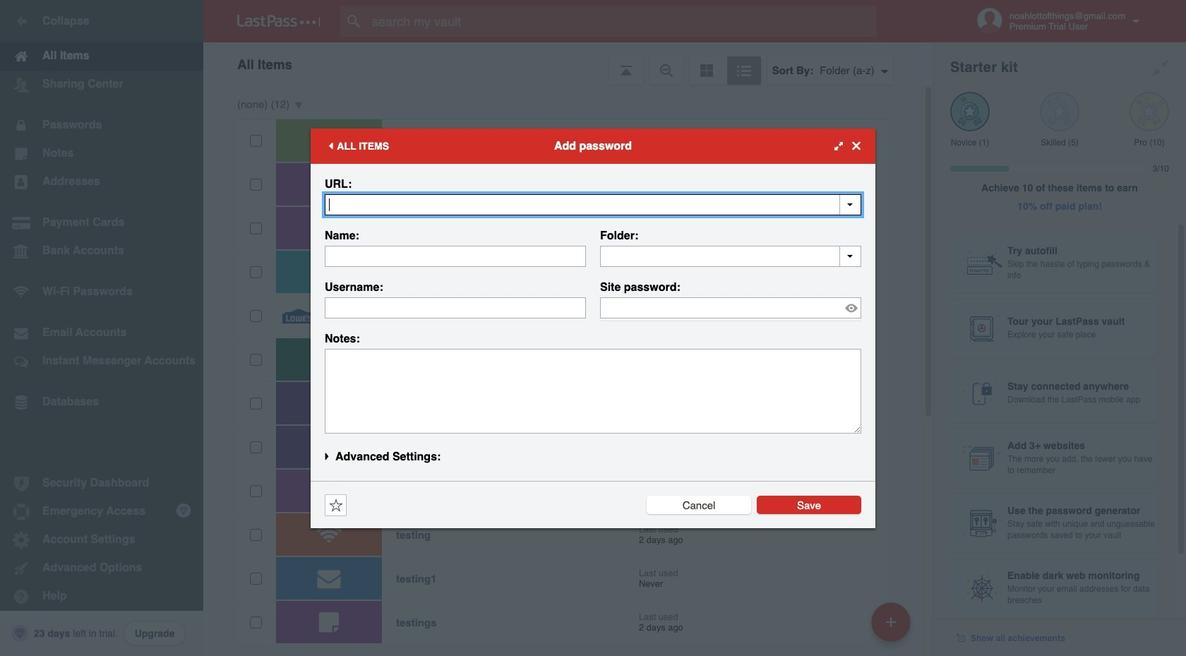 Task type: locate. For each thing, give the bounding box(es) containing it.
Search search field
[[340, 6, 905, 37]]

dialog
[[311, 128, 876, 528]]

None text field
[[325, 245, 586, 267], [600, 245, 862, 267], [325, 245, 586, 267], [600, 245, 862, 267]]

search my vault text field
[[340, 6, 905, 37]]

lastpass image
[[237, 15, 321, 28]]

new item navigation
[[867, 598, 920, 656]]

None password field
[[600, 297, 862, 318]]

main navigation navigation
[[0, 0, 203, 656]]

None text field
[[325, 194, 862, 215], [325, 297, 586, 318], [325, 349, 862, 433], [325, 194, 862, 215], [325, 297, 586, 318], [325, 349, 862, 433]]



Task type: vqa. For each thing, say whether or not it's contained in the screenshot.
The New Item navigation
yes



Task type: describe. For each thing, give the bounding box(es) containing it.
new item image
[[886, 617, 896, 627]]

vault options navigation
[[203, 42, 934, 85]]



